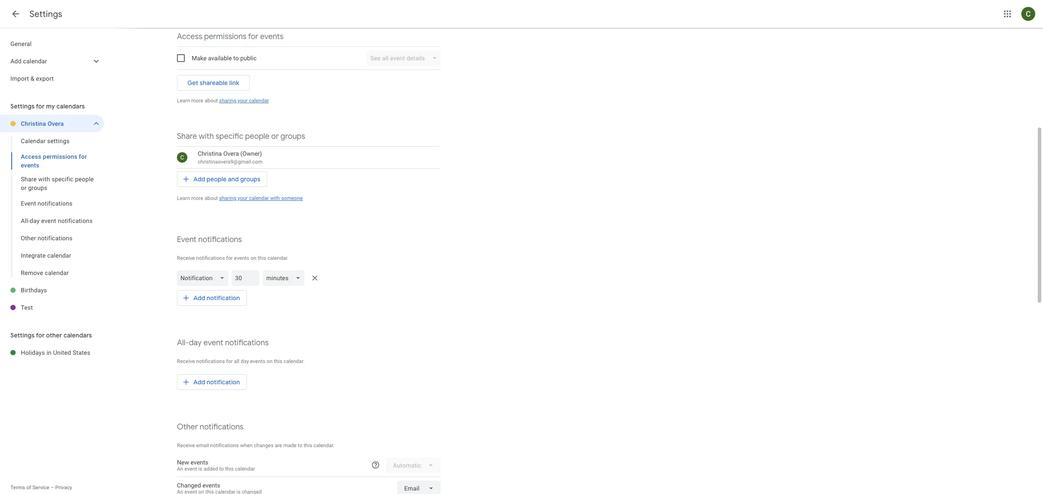 Task type: locate. For each thing, give the bounding box(es) containing it.
people inside button
[[207, 175, 227, 183]]

sharing down the link
[[219, 98, 236, 104]]

all-day event notifications
[[21, 217, 93, 224], [177, 338, 269, 348]]

0 vertical spatial event
[[41, 217, 56, 224]]

overa inside christina overa (owner) christinaovera9@gmail.com
[[223, 150, 239, 157]]

to inside new events an event is added to this calendar
[[219, 466, 224, 472]]

christina inside tree item
[[21, 120, 46, 127]]

add notification button
[[177, 288, 247, 308], [177, 372, 247, 393]]

1 vertical spatial calendar.
[[284, 358, 305, 364]]

access down calendar
[[21, 153, 41, 160]]

an
[[177, 466, 183, 472]]

overa for christina overa
[[48, 120, 64, 127]]

1 vertical spatial share
[[21, 176, 37, 183]]

test
[[21, 304, 33, 311]]

1 vertical spatial add notification
[[193, 378, 240, 386]]

christina inside christina overa (owner) christinaovera9@gmail.com
[[198, 150, 222, 157]]

1 vertical spatial other notifications
[[177, 422, 243, 432]]

1 vertical spatial about
[[205, 195, 218, 201]]

to left "public"
[[233, 55, 239, 62]]

all-
[[21, 217, 30, 224], [177, 338, 189, 348]]

0 horizontal spatial access permissions for events
[[21, 153, 87, 169]]

on right all
[[267, 358, 273, 364]]

1 sharing from the top
[[219, 98, 236, 104]]

2 vertical spatial calendar.
[[314, 442, 335, 449]]

access permissions for events
[[177, 32, 284, 42], [21, 153, 87, 169]]

other notifications inside group
[[21, 235, 72, 242]]

other
[[21, 235, 36, 242], [177, 422, 198, 432]]

2 vertical spatial settings
[[10, 331, 35, 339]]

someone
[[281, 195, 303, 201]]

events
[[260, 32, 284, 42], [21, 162, 39, 169], [234, 255, 249, 261], [250, 358, 265, 364], [191, 459, 208, 466], [202, 482, 220, 489]]

permissions down settings
[[43, 153, 77, 160]]

calendars for settings for other calendars
[[64, 331, 92, 339]]

tree containing general
[[0, 35, 104, 87]]

receive notifications for events on this calendar.
[[177, 255, 289, 261]]

test link
[[21, 299, 104, 316]]

calendar
[[23, 58, 47, 65], [249, 98, 269, 104], [249, 195, 269, 201], [47, 252, 71, 259], [45, 269, 69, 276], [235, 466, 255, 472]]

0 vertical spatial learn
[[177, 98, 190, 104]]

day
[[30, 217, 40, 224], [189, 338, 202, 348], [241, 358, 249, 364]]

2 horizontal spatial groups
[[281, 131, 305, 141]]

share with specific people or groups up (owner)
[[177, 131, 305, 141]]

receive for all-
[[177, 358, 195, 364]]

other notifications up email
[[177, 422, 243, 432]]

0 horizontal spatial other notifications
[[21, 235, 72, 242]]

settings for settings for my calendars
[[10, 102, 35, 110]]

about down add people and groups button
[[205, 195, 218, 201]]

1 horizontal spatial share
[[177, 131, 197, 141]]

1 horizontal spatial or
[[271, 131, 279, 141]]

to right the made
[[298, 442, 302, 449]]

learn down add people and groups button
[[177, 195, 190, 201]]

0 vertical spatial calendars
[[57, 102, 85, 110]]

0 vertical spatial about
[[205, 98, 218, 104]]

1 vertical spatial sharing
[[219, 195, 236, 201]]

add notification down minutes in advance for notification number field
[[193, 294, 240, 302]]

christinaovera9@gmail.com
[[198, 159, 263, 165]]

1 vertical spatial settings
[[10, 102, 35, 110]]

birthdays tree item
[[0, 282, 104, 299]]

event
[[21, 200, 36, 207], [177, 235, 196, 245]]

with down calendar settings at the top left of page
[[38, 176, 50, 183]]

with up christina overa (owner) christinaovera9@gmail.com on the left of page
[[199, 131, 214, 141]]

3 receive from the top
[[177, 442, 195, 449]]

permissions up make available to public at the top of page
[[204, 32, 246, 42]]

with
[[199, 131, 214, 141], [38, 176, 50, 183], [270, 195, 280, 201]]

this inside new events an event is added to this calendar
[[225, 466, 234, 472]]

0 vertical spatial sharing
[[219, 98, 236, 104]]

2 your from the top
[[238, 195, 248, 201]]

0 vertical spatial day
[[30, 217, 40, 224]]

1 vertical spatial all-day event notifications
[[177, 338, 269, 348]]

0 vertical spatial receive
[[177, 255, 195, 261]]

groups
[[281, 131, 305, 141], [240, 175, 260, 183], [28, 184, 47, 191]]

new
[[177, 459, 189, 466]]

to right added
[[219, 466, 224, 472]]

0 vertical spatial your
[[238, 98, 248, 104]]

1 vertical spatial or
[[21, 184, 27, 191]]

receive for event
[[177, 255, 195, 261]]

0 vertical spatial event notifications
[[21, 200, 73, 207]]

calendars
[[57, 102, 85, 110], [64, 331, 92, 339]]

event inside settings for my calendars "tree"
[[41, 217, 56, 224]]

1 horizontal spatial day
[[189, 338, 202, 348]]

2 add notification from the top
[[193, 378, 240, 386]]

access up the make
[[177, 32, 202, 42]]

0 vertical spatial all-day event notifications
[[21, 217, 93, 224]]

add notification down all
[[193, 378, 240, 386]]

your
[[238, 98, 248, 104], [238, 195, 248, 201]]

settings for settings for other calendars
[[10, 331, 35, 339]]

None field
[[177, 270, 232, 286], [263, 270, 308, 286], [397, 481, 441, 494], [177, 270, 232, 286], [263, 270, 308, 286], [397, 481, 441, 494]]

settings for other calendars
[[10, 331, 92, 339]]

0 horizontal spatial groups
[[28, 184, 47, 191]]

add
[[10, 58, 21, 65], [193, 175, 205, 183], [193, 294, 205, 302], [193, 378, 205, 386]]

add for 1st 'add notification' button from the top of the page
[[193, 294, 205, 302]]

0 horizontal spatial on
[[251, 255, 256, 261]]

on
[[251, 255, 256, 261], [267, 358, 273, 364]]

0 horizontal spatial people
[[75, 176, 94, 183]]

learn more about sharing your calendar with someone
[[177, 195, 303, 201]]

receive
[[177, 255, 195, 261], [177, 358, 195, 364], [177, 442, 195, 449]]

0 horizontal spatial or
[[21, 184, 27, 191]]

1 vertical spatial access permissions for events
[[21, 153, 87, 169]]

2 more from the top
[[191, 195, 203, 201]]

settings up christina overa
[[10, 102, 35, 110]]

holidays in united states tree item
[[0, 344, 104, 361]]

1 horizontal spatial event notifications
[[177, 235, 242, 245]]

about
[[205, 98, 218, 104], [205, 195, 218, 201]]

overa for christina overa (owner) christinaovera9@gmail.com
[[223, 150, 239, 157]]

0 vertical spatial event
[[21, 200, 36, 207]]

learn for learn more about sharing your calendar with someone
[[177, 195, 190, 201]]

receive for other
[[177, 442, 195, 449]]

christina
[[21, 120, 46, 127], [198, 150, 222, 157]]

1 vertical spatial notification
[[207, 378, 240, 386]]

1 vertical spatial specific
[[52, 176, 73, 183]]

2 learn from the top
[[177, 195, 190, 201]]

0 vertical spatial share with specific people or groups
[[177, 131, 305, 141]]

0 horizontal spatial access
[[21, 153, 41, 160]]

settings for my calendars tree
[[0, 115, 104, 316]]

event left is
[[185, 466, 197, 472]]

2 horizontal spatial event
[[204, 338, 223, 348]]

states
[[73, 349, 90, 356]]

1 horizontal spatial groups
[[240, 175, 260, 183]]

notification for 1st 'add notification' button from the bottom
[[207, 378, 240, 386]]

0 vertical spatial to
[[233, 55, 239, 62]]

1 about from the top
[[205, 98, 218, 104]]

group
[[0, 132, 104, 282]]

other up integrate
[[21, 235, 36, 242]]

settings up holidays
[[10, 331, 35, 339]]

your down and
[[238, 195, 248, 201]]

1 your from the top
[[238, 98, 248, 104]]

2 vertical spatial event
[[185, 466, 197, 472]]

specific down settings
[[52, 176, 73, 183]]

all-day event notifications up all
[[177, 338, 269, 348]]

2 vertical spatial groups
[[28, 184, 47, 191]]

overa inside tree item
[[48, 120, 64, 127]]

0 horizontal spatial to
[[219, 466, 224, 472]]

1 vertical spatial share with specific people or groups
[[21, 176, 94, 191]]

with left someone
[[270, 195, 280, 201]]

more
[[191, 98, 203, 104], [191, 195, 203, 201]]

overa
[[48, 120, 64, 127], [223, 150, 239, 157]]

notifications
[[38, 200, 73, 207], [58, 217, 93, 224], [38, 235, 72, 242], [198, 235, 242, 245], [196, 255, 225, 261], [225, 338, 269, 348], [196, 358, 225, 364], [200, 422, 243, 432], [210, 442, 239, 449]]

1 horizontal spatial christina
[[198, 150, 222, 157]]

birthdays
[[21, 287, 47, 294]]

1 vertical spatial on
[[267, 358, 273, 364]]

on up minutes in advance for notification number field
[[251, 255, 256, 261]]

1 receive from the top
[[177, 255, 195, 261]]

shareable
[[200, 79, 228, 87]]

2 vertical spatial to
[[219, 466, 224, 472]]

day inside group
[[30, 217, 40, 224]]

0 vertical spatial all-
[[21, 217, 30, 224]]

about for sharing your calendar
[[205, 98, 218, 104]]

settings right go back icon
[[29, 9, 62, 20]]

other up email
[[177, 422, 198, 432]]

0 vertical spatial add notification button
[[177, 288, 247, 308]]

add notification button down all
[[177, 372, 247, 393]]

and
[[228, 175, 239, 183]]

0 horizontal spatial event
[[21, 200, 36, 207]]

notification down all
[[207, 378, 240, 386]]

1 learn from the top
[[177, 98, 190, 104]]

2 about from the top
[[205, 195, 218, 201]]

event inside group
[[21, 200, 36, 207]]

settings heading
[[29, 9, 62, 20]]

1 vertical spatial your
[[238, 195, 248, 201]]

1 horizontal spatial event
[[185, 466, 197, 472]]

test tree item
[[0, 299, 104, 316]]

united
[[53, 349, 71, 356]]

more down get
[[191, 98, 203, 104]]

add inside button
[[193, 175, 205, 183]]

christina for christina overa
[[21, 120, 46, 127]]

0 horizontal spatial day
[[30, 217, 40, 224]]

2 vertical spatial receive
[[177, 442, 195, 449]]

learn down get
[[177, 98, 190, 104]]

1 vertical spatial access
[[21, 153, 41, 160]]

about for sharing your calendar with someone
[[205, 195, 218, 201]]

1 vertical spatial permissions
[[43, 153, 77, 160]]

access permissions for events up make available to public at the top of page
[[177, 32, 284, 42]]

specific
[[216, 131, 243, 141], [52, 176, 73, 183]]

for inside access permissions for events
[[79, 153, 87, 160]]

1 vertical spatial to
[[298, 442, 302, 449]]

1 horizontal spatial all-
[[177, 338, 189, 348]]

specific up christina overa (owner) christinaovera9@gmail.com on the left of page
[[216, 131, 243, 141]]

add notification button down minutes in advance for notification number field
[[177, 288, 247, 308]]

sharing down the add people and groups
[[219, 195, 236, 201]]

0 horizontal spatial event
[[41, 217, 56, 224]]

share with specific people or groups down settings
[[21, 176, 94, 191]]

other notifications up integrate calendar
[[21, 235, 72, 242]]

or
[[271, 131, 279, 141], [21, 184, 27, 191]]

1 vertical spatial receive
[[177, 358, 195, 364]]

sharing for sharing your calendar with someone
[[219, 195, 236, 201]]

0 vertical spatial other
[[21, 235, 36, 242]]

0 vertical spatial groups
[[281, 131, 305, 141]]

this
[[258, 255, 266, 261], [274, 358, 282, 364], [304, 442, 312, 449], [225, 466, 234, 472]]

add calendar
[[10, 58, 47, 65]]

1 vertical spatial christina
[[198, 150, 222, 157]]

0 vertical spatial calendar.
[[268, 255, 289, 261]]

1 horizontal spatial all-day event notifications
[[177, 338, 269, 348]]

people
[[245, 131, 269, 141], [207, 175, 227, 183], [75, 176, 94, 183]]

all
[[234, 358, 239, 364]]

1 vertical spatial other
[[177, 422, 198, 432]]

christina up christinaovera9@gmail.com
[[198, 150, 222, 157]]

receive email notifications when changes are made to this calendar.
[[177, 442, 335, 449]]

1 vertical spatial groups
[[240, 175, 260, 183]]

1 vertical spatial all-
[[177, 338, 189, 348]]

more down add people and groups button
[[191, 195, 203, 201]]

event
[[41, 217, 56, 224], [204, 338, 223, 348], [185, 466, 197, 472]]

for
[[248, 32, 258, 42], [36, 102, 45, 110], [79, 153, 87, 160], [226, 255, 233, 261], [36, 331, 45, 339], [226, 358, 233, 364]]

christina overa (owner) christinaovera9@gmail.com
[[198, 150, 263, 165]]

about down 'get shareable link'
[[205, 98, 218, 104]]

1 vertical spatial calendars
[[64, 331, 92, 339]]

add notification for 1st 'add notification' button from the bottom
[[193, 378, 240, 386]]

2 horizontal spatial people
[[245, 131, 269, 141]]

sharing
[[219, 98, 236, 104], [219, 195, 236, 201]]

1 notification from the top
[[207, 294, 240, 302]]

access permissions for events down settings
[[21, 153, 87, 169]]

holidays in united states
[[21, 349, 90, 356]]

your down the link
[[238, 98, 248, 104]]

0 vertical spatial on
[[251, 255, 256, 261]]

1 add notification from the top
[[193, 294, 240, 302]]

all-day event notifications up integrate calendar
[[21, 217, 93, 224]]

permissions inside access permissions for events
[[43, 153, 77, 160]]

to
[[233, 55, 239, 62], [298, 442, 302, 449], [219, 466, 224, 472]]

0 vertical spatial settings
[[29, 9, 62, 20]]

overa up settings
[[48, 120, 64, 127]]

1 horizontal spatial access
[[177, 32, 202, 42]]

1 vertical spatial add notification button
[[177, 372, 247, 393]]

access
[[177, 32, 202, 42], [21, 153, 41, 160]]

event up integrate calendar
[[41, 217, 56, 224]]

0 horizontal spatial with
[[38, 176, 50, 183]]

calendars up the states
[[64, 331, 92, 339]]

permissions
[[204, 32, 246, 42], [43, 153, 77, 160]]

overa up christinaovera9@gmail.com
[[223, 150, 239, 157]]

share
[[177, 131, 197, 141], [21, 176, 37, 183]]

2 receive from the top
[[177, 358, 195, 364]]

your for sharing your calendar
[[238, 98, 248, 104]]

0 vertical spatial specific
[[216, 131, 243, 141]]

0 horizontal spatial specific
[[52, 176, 73, 183]]

notification down minutes in advance for notification number field
[[207, 294, 240, 302]]

notification
[[207, 294, 240, 302], [207, 378, 240, 386]]

christina up calendar
[[21, 120, 46, 127]]

0 horizontal spatial event notifications
[[21, 200, 73, 207]]

email
[[196, 442, 209, 449]]

0 vertical spatial permissions
[[204, 32, 246, 42]]

1 vertical spatial more
[[191, 195, 203, 201]]

get
[[187, 79, 198, 87]]

made
[[283, 442, 297, 449]]

settings
[[29, 9, 62, 20], [10, 102, 35, 110], [10, 331, 35, 339]]

groups inside button
[[240, 175, 260, 183]]

2 notification from the top
[[207, 378, 240, 386]]

2 horizontal spatial with
[[270, 195, 280, 201]]

tree
[[0, 35, 104, 87]]

calendar.
[[268, 255, 289, 261], [284, 358, 305, 364], [314, 442, 335, 449]]

0 horizontal spatial share with specific people or groups
[[21, 176, 94, 191]]

2 add notification button from the top
[[177, 372, 247, 393]]

1 more from the top
[[191, 98, 203, 104]]

event up 'receive notifications for all day events on this calendar.' at bottom left
[[204, 338, 223, 348]]

0 horizontal spatial christina
[[21, 120, 46, 127]]

0 vertical spatial with
[[199, 131, 214, 141]]

settings for settings
[[29, 9, 62, 20]]

calendars right my
[[57, 102, 85, 110]]

available
[[208, 55, 232, 62]]

share with specific people or groups
[[177, 131, 305, 141], [21, 176, 94, 191]]

2 horizontal spatial day
[[241, 358, 249, 364]]

2 sharing from the top
[[219, 195, 236, 201]]

1 vertical spatial with
[[38, 176, 50, 183]]

other notifications
[[21, 235, 72, 242], [177, 422, 243, 432]]

changes
[[254, 442, 274, 449]]

add for 1st 'add notification' button from the bottom
[[193, 378, 205, 386]]

0 horizontal spatial permissions
[[43, 153, 77, 160]]



Task type: vqa. For each thing, say whether or not it's contained in the screenshot.
the topmost on
yes



Task type: describe. For each thing, give the bounding box(es) containing it.
&
[[31, 75, 34, 82]]

general
[[10, 40, 32, 47]]

1 horizontal spatial other
[[177, 422, 198, 432]]

specific inside settings for my calendars "tree"
[[52, 176, 73, 183]]

of
[[26, 485, 31, 491]]

1 horizontal spatial specific
[[216, 131, 243, 141]]

birthdays link
[[21, 282, 104, 299]]

access permissions for events inside settings for my calendars "tree"
[[21, 153, 87, 169]]

are
[[275, 442, 282, 449]]

link
[[229, 79, 239, 87]]

import
[[10, 75, 29, 82]]

your for sharing your calendar with someone
[[238, 195, 248, 201]]

30 minutes before element
[[177, 269, 441, 288]]

add people and groups button
[[177, 169, 267, 190]]

christina overa tree item
[[0, 115, 104, 132]]

2 vertical spatial with
[[270, 195, 280, 201]]

get shareable link button
[[177, 72, 250, 93]]

1 horizontal spatial event
[[177, 235, 196, 245]]

1 horizontal spatial share with specific people or groups
[[177, 131, 305, 141]]

sharing your calendar link
[[219, 98, 269, 104]]

go back image
[[10, 9, 21, 19]]

Minutes in advance for notification number field
[[235, 270, 256, 286]]

or inside the share with specific people or groups
[[21, 184, 27, 191]]

when
[[240, 442, 253, 449]]

0 vertical spatial or
[[271, 131, 279, 141]]

add inside tree
[[10, 58, 21, 65]]

all-day event notifications inside group
[[21, 217, 93, 224]]

export
[[36, 75, 54, 82]]

1 add notification button from the top
[[177, 288, 247, 308]]

receive notifications for all day events on this calendar.
[[177, 358, 305, 364]]

events inside new events an event is added to this calendar
[[191, 459, 208, 466]]

events inside settings for my calendars "tree"
[[21, 162, 39, 169]]

remove calendar
[[21, 269, 69, 276]]

0 vertical spatial access
[[177, 32, 202, 42]]

in
[[47, 349, 52, 356]]

import & export
[[10, 75, 54, 82]]

settings
[[47, 138, 70, 144]]

integrate calendar
[[21, 252, 71, 259]]

sharing for sharing your calendar
[[219, 98, 236, 104]]

all- inside settings for my calendars "tree"
[[21, 217, 30, 224]]

group containing calendar settings
[[0, 132, 104, 282]]

integrate
[[21, 252, 46, 259]]

2 horizontal spatial to
[[298, 442, 302, 449]]

christina overa
[[21, 120, 64, 127]]

access inside settings for my calendars "tree"
[[21, 153, 41, 160]]

settings for my calendars
[[10, 102, 85, 110]]

with inside the share with specific people or groups
[[38, 176, 50, 183]]

learn more about sharing your calendar
[[177, 98, 269, 104]]

terms of service link
[[10, 485, 49, 491]]

1 horizontal spatial access permissions for events
[[177, 32, 284, 42]]

other inside group
[[21, 235, 36, 242]]

calendar settings
[[21, 138, 70, 144]]

make available to public
[[192, 55, 257, 62]]

1 horizontal spatial with
[[199, 131, 214, 141]]

calendar
[[21, 138, 46, 144]]

–
[[51, 485, 54, 491]]

people inside settings for my calendars "tree"
[[75, 176, 94, 183]]

get shareable link
[[187, 79, 239, 87]]

changed events
[[177, 482, 220, 489]]

sharing your calendar with someone link
[[219, 195, 303, 201]]

calendars for settings for my calendars
[[57, 102, 85, 110]]

1 horizontal spatial other notifications
[[177, 422, 243, 432]]

is
[[198, 466, 202, 472]]

add notification for 1st 'add notification' button from the top of the page
[[193, 294, 240, 302]]

added
[[204, 466, 218, 472]]

holidays in united states link
[[21, 344, 104, 361]]

terms
[[10, 485, 25, 491]]

public
[[240, 55, 257, 62]]

privacy link
[[55, 485, 72, 491]]

1 vertical spatial event notifications
[[177, 235, 242, 245]]

add people and groups
[[193, 175, 260, 183]]

event inside new events an event is added to this calendar
[[185, 466, 197, 472]]

remove
[[21, 269, 43, 276]]

more for learn more about sharing your calendar
[[191, 98, 203, 104]]

terms of service – privacy
[[10, 485, 72, 491]]

my
[[46, 102, 55, 110]]

christina for christina overa (owner) christinaovera9@gmail.com
[[198, 150, 222, 157]]

more for learn more about sharing your calendar with someone
[[191, 195, 203, 201]]

privacy
[[55, 485, 72, 491]]

calendar inside new events an event is added to this calendar
[[235, 466, 255, 472]]

1 vertical spatial event
[[204, 338, 223, 348]]

other
[[46, 331, 62, 339]]

notification for 1st 'add notification' button from the top of the page
[[207, 294, 240, 302]]

changed
[[177, 482, 201, 489]]

event notifications inside settings for my calendars "tree"
[[21, 200, 73, 207]]

holidays
[[21, 349, 45, 356]]

new events an event is added to this calendar
[[177, 459, 255, 472]]

groups inside settings for my calendars "tree"
[[28, 184, 47, 191]]

service
[[32, 485, 49, 491]]

2 vertical spatial day
[[241, 358, 249, 364]]

share with specific people or groups inside settings for my calendars "tree"
[[21, 176, 94, 191]]

learn for learn more about sharing your calendar
[[177, 98, 190, 104]]

(owner)
[[240, 150, 262, 157]]

1 horizontal spatial on
[[267, 358, 273, 364]]

share inside the share with specific people or groups
[[21, 176, 37, 183]]

add for add people and groups button
[[193, 175, 205, 183]]

make
[[192, 55, 207, 62]]



